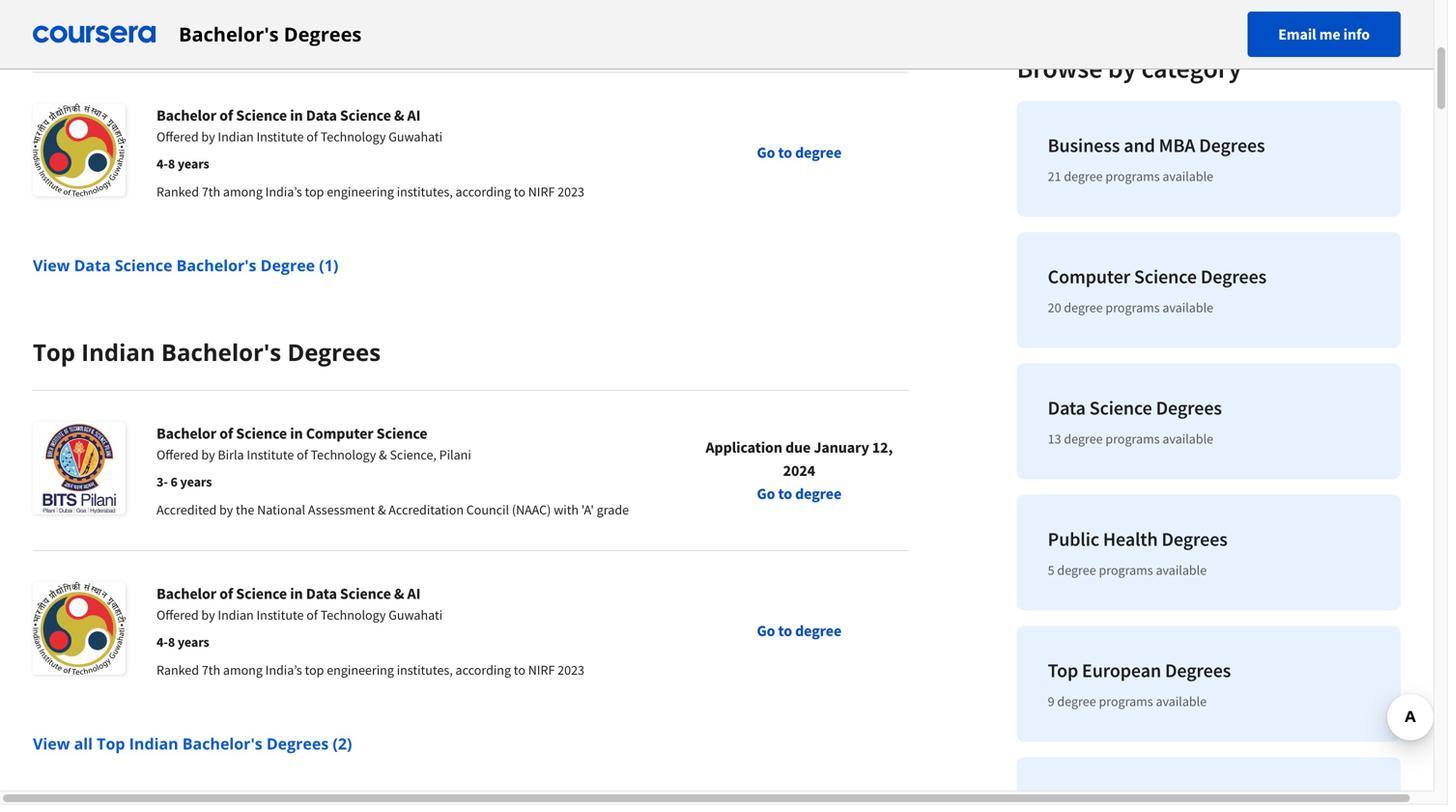 Task type: locate. For each thing, give the bounding box(es) containing it.
1 bachelor from the top
[[157, 106, 216, 125]]

1 vertical spatial 8
[[168, 634, 175, 651]]

available down the mba
[[1163, 168, 1214, 185]]

top inside list
[[1048, 659, 1078, 683]]

january
[[814, 438, 869, 458]]

grade
[[597, 501, 629, 519]]

among for first indian institute of technology guwahati image from the top
[[223, 183, 263, 201]]

2 vertical spatial technology
[[321, 607, 386, 624]]

go to degree
[[757, 143, 842, 162], [757, 622, 842, 641]]

1 vertical spatial technology
[[311, 446, 376, 464]]

nirf
[[528, 183, 555, 201], [528, 662, 555, 679]]

0 vertical spatial bachelor
[[157, 106, 216, 125]]

computer up 20
[[1048, 265, 1131, 289]]

bachelor up 6
[[157, 424, 216, 444]]

8
[[168, 155, 175, 172], [168, 634, 175, 651]]

degree
[[795, 143, 842, 162], [1064, 168, 1103, 185], [1064, 299, 1103, 316], [1064, 430, 1103, 448], [795, 485, 842, 504], [1058, 562, 1096, 579], [795, 622, 842, 641], [1058, 693, 1096, 711]]

nirf for first indian institute of technology guwahati image from the top
[[528, 183, 555, 201]]

list containing business and mba degrees
[[1009, 93, 1409, 806]]

2 bachelor of science in data science & ai offered by indian institute of technology guwahati 4-8 years from the top
[[157, 585, 443, 651]]

1 vertical spatial indian institute of technology guwahati image
[[33, 583, 126, 675]]

ranked
[[157, 183, 199, 201], [157, 662, 199, 679]]

1 vertical spatial nirf
[[528, 662, 555, 679]]

go for first indian institute of technology guwahati image from the top
[[757, 143, 775, 162]]

1 vertical spatial computer
[[306, 424, 374, 444]]

0 vertical spatial ranked
[[157, 183, 199, 201]]

go
[[757, 143, 775, 162], [757, 485, 775, 504], [757, 622, 775, 641]]

1 offered from the top
[[157, 128, 199, 145]]

1 india's from the top
[[265, 183, 302, 201]]

0 vertical spatial 4-
[[157, 155, 168, 172]]

2 guwahati from the top
[[389, 607, 443, 624]]

1 8 from the top
[[168, 155, 175, 172]]

1 go to degree from the top
[[757, 143, 842, 162]]

2 view from the top
[[33, 734, 70, 755]]

computer inside 'bachelor of science in computer science offered by birla institute of technology & science, pilani 3- 6 years'
[[306, 424, 374, 444]]

13 degree programs available
[[1048, 430, 1214, 448]]

with
[[554, 501, 579, 519]]

years
[[178, 155, 209, 172], [180, 473, 212, 491], [178, 634, 209, 651]]

business and mba degrees
[[1048, 133, 1265, 158]]

0 vertical spatial 2023
[[558, 183, 585, 201]]

ranked for first indian institute of technology guwahati image from the top
[[157, 183, 199, 201]]

bachelor's degrees
[[179, 21, 362, 47]]

1 engineering from the top
[[327, 183, 394, 201]]

category
[[1142, 51, 1242, 85]]

0 vertical spatial nirf
[[528, 183, 555, 201]]

data inside list
[[1048, 396, 1086, 420]]

2 vertical spatial years
[[178, 634, 209, 651]]

in down bachelor's degrees
[[290, 106, 303, 125]]

ai for first indian institute of technology guwahati image from the bottom of the page
[[407, 585, 421, 604]]

2 among from the top
[[223, 662, 263, 679]]

1 vertical spatial go
[[757, 485, 775, 504]]

list
[[1009, 93, 1409, 806]]

1 vertical spatial top
[[305, 662, 324, 679]]

application
[[706, 438, 783, 458]]

ranked up view data science bachelor's degree (1)
[[157, 183, 199, 201]]

bachelor down accredited
[[157, 585, 216, 604]]

available down top european degrees
[[1156, 693, 1207, 711]]

1 vertical spatial bachelor of science in data science & ai offered by indian institute of technology guwahati 4-8 years
[[157, 585, 443, 651]]

1 among from the top
[[223, 183, 263, 201]]

0 vertical spatial go
[[757, 143, 775, 162]]

&
[[394, 106, 404, 125], [379, 446, 387, 464], [378, 501, 386, 519], [394, 585, 404, 604]]

and
[[1124, 133, 1155, 158]]

ai for first indian institute of technology guwahati image from the top
[[407, 106, 421, 125]]

2 7th from the top
[[202, 662, 220, 679]]

in inside 'bachelor of science in computer science offered by birla institute of technology & science, pilani 3- 6 years'
[[290, 424, 303, 444]]

programs down european
[[1099, 693, 1153, 711]]

ranked for first indian institute of technology guwahati image from the bottom of the page
[[157, 662, 199, 679]]

email me info button
[[1248, 12, 1401, 57]]

available down the data science degrees
[[1163, 430, 1214, 448]]

available down the public health degrees in the bottom right of the page
[[1156, 562, 1207, 579]]

2 horizontal spatial top
[[1048, 659, 1078, 683]]

1 vertical spatial offered
[[157, 446, 199, 464]]

among up the view all top indian bachelor's degrees (2)
[[223, 662, 263, 679]]

2 vertical spatial bachelor
[[157, 585, 216, 604]]

bachelor for first indian institute of technology guwahati image from the top
[[157, 106, 216, 125]]

in down national
[[290, 585, 303, 604]]

2 vertical spatial offered
[[157, 607, 199, 624]]

2 india's from the top
[[265, 662, 302, 679]]

2 bachelor from the top
[[157, 424, 216, 444]]

1 according from the top
[[456, 183, 511, 201]]

view for top indian bachelor's degrees
[[33, 734, 70, 755]]

top for top indian bachelor's degrees
[[33, 337, 75, 368]]

bachelor of science in data science & ai offered by indian institute of technology guwahati 4-8 years
[[157, 106, 443, 172], [157, 585, 443, 651]]

programs down the data science degrees
[[1106, 430, 1160, 448]]

offered
[[157, 128, 199, 145], [157, 446, 199, 464], [157, 607, 199, 624]]

1 vertical spatial bachelor
[[157, 424, 216, 444]]

accredited
[[157, 501, 217, 519]]

2 ranked 7th among india's top engineering institutes, according to nirf 2023 from the top
[[157, 662, 585, 679]]

8 for first indian institute of technology guwahati image from the top
[[168, 155, 175, 172]]

in for birla institute of technology & science, pilani image
[[290, 424, 303, 444]]

programs
[[1106, 168, 1160, 185], [1106, 299, 1160, 316], [1106, 430, 1160, 448], [1099, 562, 1153, 579], [1099, 693, 1153, 711]]

public
[[1048, 528, 1100, 552]]

0 vertical spatial according
[[456, 183, 511, 201]]

0 vertical spatial top
[[33, 337, 75, 368]]

the
[[236, 501, 254, 519]]

top
[[33, 337, 75, 368], [1048, 659, 1078, 683], [97, 734, 125, 755]]

of
[[219, 106, 233, 125], [307, 128, 318, 145], [219, 424, 233, 444], [297, 446, 308, 464], [219, 585, 233, 604], [307, 607, 318, 624]]

available for business and mba degrees
[[1163, 168, 1214, 185]]

all
[[74, 734, 93, 755]]

1 ranked from the top
[[157, 183, 199, 201]]

2 2023 from the top
[[558, 662, 585, 679]]

2 ai from the top
[[407, 585, 421, 604]]

1 bachelor of science in data science & ai offered by indian institute of technology guwahati 4-8 years from the top
[[157, 106, 443, 172]]

browse by category
[[1017, 51, 1242, 85]]

programs down computer science degrees
[[1106, 299, 1160, 316]]

2 offered from the top
[[157, 446, 199, 464]]

by
[[1108, 51, 1136, 85], [201, 128, 215, 145], [201, 446, 215, 464], [219, 501, 233, 519], [201, 607, 215, 624]]

among up degree at the top
[[223, 183, 263, 201]]

1 nirf from the top
[[528, 183, 555, 201]]

according for first indian institute of technology guwahati image from the top
[[456, 183, 511, 201]]

0 vertical spatial engineering
[[327, 183, 394, 201]]

2 top from the top
[[305, 662, 324, 679]]

0 vertical spatial 7th
[[202, 183, 220, 201]]

7th for first indian institute of technology guwahati image from the top
[[202, 183, 220, 201]]

1 7th from the top
[[202, 183, 220, 201]]

institute
[[257, 128, 304, 145], [247, 446, 294, 464], [257, 607, 304, 624]]

pilani
[[439, 446, 471, 464]]

among
[[223, 183, 263, 201], [223, 662, 263, 679]]

institutes,
[[397, 183, 453, 201], [397, 662, 453, 679]]

programs for public
[[1099, 562, 1153, 579]]

3 bachelor from the top
[[157, 585, 216, 604]]

2 vertical spatial in
[[290, 585, 303, 604]]

india's
[[265, 183, 302, 201], [265, 662, 302, 679]]

0 vertical spatial institute
[[257, 128, 304, 145]]

1 vertical spatial guwahati
[[389, 607, 443, 624]]

& inside 'bachelor of science in computer science offered by birla institute of technology & science, pilani 3- 6 years'
[[379, 446, 387, 464]]

data science bachelor's degrees
[[33, 18, 406, 50]]

engineering for first indian institute of technology guwahati image from the top
[[327, 183, 394, 201]]

2023
[[558, 183, 585, 201], [558, 662, 585, 679]]

13
[[1048, 430, 1062, 448]]

2 go from the top
[[757, 485, 775, 504]]

2 engineering from the top
[[327, 662, 394, 679]]

top for top european degrees
[[1048, 659, 1078, 683]]

1 vertical spatial institute
[[247, 446, 294, 464]]

science,
[[390, 446, 437, 464]]

degree
[[261, 255, 315, 276]]

top
[[305, 183, 324, 201], [305, 662, 324, 679]]

3 in from the top
[[290, 585, 303, 604]]

1 go from the top
[[757, 143, 775, 162]]

4- for first indian institute of technology guwahati image from the bottom of the page
[[157, 634, 168, 651]]

bachelor
[[157, 106, 216, 125], [157, 424, 216, 444], [157, 585, 216, 604]]

0 vertical spatial go to degree
[[757, 143, 842, 162]]

ranked 7th among india's top engineering institutes, according to nirf 2023 up (1)
[[157, 183, 585, 201]]

guwahati
[[389, 128, 443, 145], [389, 607, 443, 624]]

engineering
[[327, 183, 394, 201], [327, 662, 394, 679]]

data
[[33, 18, 88, 50], [306, 106, 337, 125], [74, 255, 111, 276], [1048, 396, 1086, 420], [306, 585, 337, 604]]

1 vertical spatial among
[[223, 662, 263, 679]]

view for data science bachelor's degrees
[[33, 255, 70, 276]]

bachelor inside 'bachelor of science in computer science offered by birla institute of technology & science, pilani 3- 6 years'
[[157, 424, 216, 444]]

1 vertical spatial top
[[1048, 659, 1078, 683]]

2 nirf from the top
[[528, 662, 555, 679]]

engineering for first indian institute of technology guwahati image from the bottom of the page
[[327, 662, 394, 679]]

available for top european degrees
[[1156, 693, 1207, 711]]

in
[[290, 106, 303, 125], [290, 424, 303, 444], [290, 585, 303, 604]]

0 horizontal spatial top
[[33, 337, 75, 368]]

2 vertical spatial go
[[757, 622, 775, 641]]

computer
[[1048, 265, 1131, 289], [306, 424, 374, 444]]

1 vertical spatial 7th
[[202, 662, 220, 679]]

0 vertical spatial guwahati
[[389, 128, 443, 145]]

computer science degrees
[[1048, 265, 1267, 289]]

available for data science degrees
[[1163, 430, 1214, 448]]

email
[[1279, 25, 1317, 44]]

20 degree programs available
[[1048, 299, 1214, 316]]

1 vertical spatial go to degree
[[757, 622, 842, 641]]

7th up the view all top indian bachelor's degrees (2)
[[202, 662, 220, 679]]

1 vertical spatial engineering
[[327, 662, 394, 679]]

0 vertical spatial offered
[[157, 128, 199, 145]]

2 vertical spatial institute
[[257, 607, 304, 624]]

indian institute of technology guwahati image
[[33, 104, 126, 197], [33, 583, 126, 675]]

0 vertical spatial india's
[[265, 183, 302, 201]]

1 vertical spatial years
[[180, 473, 212, 491]]

ranked 7th among india's top engineering institutes, according to nirf 2023
[[157, 183, 585, 201], [157, 662, 585, 679]]

2 vertical spatial top
[[97, 734, 125, 755]]

in up national
[[290, 424, 303, 444]]

7th for first indian institute of technology guwahati image from the bottom of the page
[[202, 662, 220, 679]]

indian
[[218, 128, 254, 145], [81, 337, 155, 368], [218, 607, 254, 624], [129, 734, 178, 755]]

accreditation
[[389, 501, 464, 519]]

to
[[778, 143, 792, 162], [514, 183, 526, 201], [778, 485, 792, 504], [778, 622, 792, 641], [514, 662, 526, 679]]

(naac)
[[512, 501, 551, 519]]

0 vertical spatial in
[[290, 106, 303, 125]]

2 according from the top
[[456, 662, 511, 679]]

(2)
[[333, 734, 352, 755]]

3 go from the top
[[757, 622, 775, 641]]

0 vertical spatial technology
[[321, 128, 386, 145]]

2 8 from the top
[[168, 634, 175, 651]]

0 vertical spatial years
[[178, 155, 209, 172]]

accredited by the national assessment & accreditation council (naac) with 'a' grade
[[157, 501, 629, 519]]

1 top from the top
[[305, 183, 324, 201]]

0 horizontal spatial computer
[[306, 424, 374, 444]]

1 2023 from the top
[[558, 183, 585, 201]]

years inside 'bachelor of science in computer science offered by birla institute of technology & science, pilani 3- 6 years'
[[180, 473, 212, 491]]

9 degree programs available
[[1048, 693, 1207, 711]]

go inside application due january 12, 2024 go to degree
[[757, 485, 775, 504]]

1 vertical spatial institutes,
[[397, 662, 453, 679]]

2 institutes, from the top
[[397, 662, 453, 679]]

degree inside application due january 12, 2024 go to degree
[[795, 485, 842, 504]]

1 vertical spatial 4-
[[157, 634, 168, 651]]

7th up view data science bachelor's degree (1)
[[202, 183, 220, 201]]

1 vertical spatial ranked 7th among india's top engineering institutes, according to nirf 2023
[[157, 662, 585, 679]]

health
[[1103, 528, 1158, 552]]

2 go to degree from the top
[[757, 622, 842, 641]]

1 in from the top
[[290, 106, 303, 125]]

1 vertical spatial ai
[[407, 585, 421, 604]]

1 vertical spatial 2023
[[558, 662, 585, 679]]

ai
[[407, 106, 421, 125], [407, 585, 421, 604]]

bachelor of science in computer science offered by birla institute of technology & science, pilani 3- 6 years
[[157, 424, 471, 491]]

1 vertical spatial according
[[456, 662, 511, 679]]

0 vertical spatial view
[[33, 255, 70, 276]]

5 degree programs available
[[1048, 562, 1207, 579]]

degrees
[[313, 18, 406, 50], [284, 21, 362, 47], [1199, 133, 1265, 158], [1201, 265, 1267, 289], [287, 337, 381, 368], [1156, 396, 1222, 420], [1162, 528, 1228, 552], [1165, 659, 1231, 683], [267, 734, 329, 755]]

birla institute of technology & science, pilani image
[[33, 422, 126, 515]]

0 vertical spatial among
[[223, 183, 263, 201]]

0 vertical spatial bachelor of science in data science & ai offered by indian institute of technology guwahati 4-8 years
[[157, 106, 443, 172]]

0 vertical spatial 8
[[168, 155, 175, 172]]

1 vertical spatial view
[[33, 734, 70, 755]]

available
[[1163, 168, 1214, 185], [1163, 299, 1214, 316], [1163, 430, 1214, 448], [1156, 562, 1207, 579], [1156, 693, 1207, 711]]

2 in from the top
[[290, 424, 303, 444]]

available down computer science degrees
[[1163, 299, 1214, 316]]

20
[[1048, 299, 1062, 316]]

2 4- from the top
[[157, 634, 168, 651]]

science
[[94, 18, 180, 50], [236, 106, 287, 125], [340, 106, 391, 125], [115, 255, 172, 276], [1134, 265, 1197, 289], [1090, 396, 1152, 420], [236, 424, 287, 444], [376, 424, 428, 444], [236, 585, 287, 604], [340, 585, 391, 604]]

bachelor down "data science bachelor's degrees"
[[157, 106, 216, 125]]

engineering up (1)
[[327, 183, 394, 201]]

2 indian institute of technology guwahati image from the top
[[33, 583, 126, 675]]

institute inside 'bachelor of science in computer science offered by birla institute of technology & science, pilani 3- 6 years'
[[247, 446, 294, 464]]

according
[[456, 183, 511, 201], [456, 662, 511, 679]]

0 vertical spatial top
[[305, 183, 324, 201]]

in for first indian institute of technology guwahati image from the top
[[290, 106, 303, 125]]

1 view from the top
[[33, 255, 70, 276]]

1 horizontal spatial computer
[[1048, 265, 1131, 289]]

21
[[1048, 168, 1062, 185]]

programs down and
[[1106, 168, 1160, 185]]

1 institutes, from the top
[[397, 183, 453, 201]]

4-
[[157, 155, 168, 172], [157, 634, 168, 651]]

7th
[[202, 183, 220, 201], [202, 662, 220, 679]]

ranked up the view all top indian bachelor's degrees (2)
[[157, 662, 199, 679]]

view
[[33, 255, 70, 276], [33, 734, 70, 755]]

ranked 7th among india's top engineering institutes, according to nirf 2023 up (2)
[[157, 662, 585, 679]]

1 vertical spatial ranked
[[157, 662, 199, 679]]

0 vertical spatial institutes,
[[397, 183, 453, 201]]

0 vertical spatial ranked 7th among india's top engineering institutes, according to nirf 2023
[[157, 183, 585, 201]]

email me info
[[1279, 25, 1370, 44]]

0 vertical spatial ai
[[407, 106, 421, 125]]

1 ranked 7th among india's top engineering institutes, according to nirf 2023 from the top
[[157, 183, 585, 201]]

to inside application due january 12, 2024 go to degree
[[778, 485, 792, 504]]

3 offered from the top
[[157, 607, 199, 624]]

1 4- from the top
[[157, 155, 168, 172]]

according for first indian institute of technology guwahati image from the bottom of the page
[[456, 662, 511, 679]]

1 vertical spatial in
[[290, 424, 303, 444]]

1 vertical spatial india's
[[265, 662, 302, 679]]

1 guwahati from the top
[[389, 128, 443, 145]]

1 horizontal spatial top
[[97, 734, 125, 755]]

technology
[[321, 128, 386, 145], [311, 446, 376, 464], [321, 607, 386, 624]]

engineering up (2)
[[327, 662, 394, 679]]

view data science bachelor's degree (1) link
[[33, 255, 338, 276]]

top european degrees
[[1048, 659, 1231, 683]]

coursera image
[[33, 19, 156, 50]]

programs down health
[[1099, 562, 1153, 579]]

2 ranked from the top
[[157, 662, 199, 679]]

0 vertical spatial indian institute of technology guwahati image
[[33, 104, 126, 197]]

computer up assessment
[[306, 424, 374, 444]]

1 ai from the top
[[407, 106, 421, 125]]



Task type: vqa. For each thing, say whether or not it's contained in the screenshot.
the left most
no



Task type: describe. For each thing, give the bounding box(es) containing it.
go to degree for first indian institute of technology guwahati image from the top
[[757, 143, 842, 162]]

india's for first indian institute of technology guwahati image from the top
[[265, 183, 302, 201]]

2024
[[783, 461, 816, 481]]

national
[[257, 501, 305, 519]]

2023 for first indian institute of technology guwahati image from the top
[[558, 183, 585, 201]]

india's for first indian institute of technology guwahati image from the bottom of the page
[[265, 662, 302, 679]]

mba
[[1159, 133, 1196, 158]]

6
[[171, 473, 178, 491]]

offered for first indian institute of technology guwahati image from the bottom of the page
[[157, 607, 199, 624]]

8 for first indian institute of technology guwahati image from the bottom of the page
[[168, 634, 175, 651]]

council
[[467, 501, 509, 519]]

technology for first indian institute of technology guwahati image from the bottom of the page
[[321, 607, 386, 624]]

top for first indian institute of technology guwahati image from the bottom of the page
[[305, 662, 324, 679]]

years for first indian institute of technology guwahati image from the top
[[178, 155, 209, 172]]

guwahati for first indian institute of technology guwahati image from the bottom of the page
[[389, 607, 443, 624]]

9
[[1048, 693, 1055, 711]]

offered for first indian institute of technology guwahati image from the top
[[157, 128, 199, 145]]

available for computer science degrees
[[1163, 299, 1214, 316]]

due
[[786, 438, 811, 458]]

bachelor of science in data science & ai offered by indian institute of technology guwahati 4-8 years for first indian institute of technology guwahati image from the bottom of the page
[[157, 585, 443, 651]]

browse
[[1017, 51, 1103, 85]]

programs for computer
[[1106, 299, 1160, 316]]

'a'
[[582, 501, 594, 519]]

view all top indian bachelor's degrees (2)
[[33, 734, 352, 755]]

by inside 'bachelor of science in computer science offered by birla institute of technology & science, pilani 3- 6 years'
[[201, 446, 215, 464]]

top indian bachelor's degrees
[[33, 337, 381, 368]]

top for first indian institute of technology guwahati image from the top
[[305, 183, 324, 201]]

institutes, for first indian institute of technology guwahati image from the top
[[397, 183, 453, 201]]

bachelor for birla institute of technology & science, pilani image
[[157, 424, 216, 444]]

among for first indian institute of technology guwahati image from the bottom of the page
[[223, 662, 263, 679]]

ranked 7th among india's top engineering institutes, according to nirf 2023 for first indian institute of technology guwahati image from the top
[[157, 183, 585, 201]]

info
[[1344, 25, 1370, 44]]

4- for first indian institute of technology guwahati image from the top
[[157, 155, 168, 172]]

go for first indian institute of technology guwahati image from the bottom of the page
[[757, 622, 775, 641]]

bachelor of science in data science & ai offered by indian institute of technology guwahati 4-8 years for first indian institute of technology guwahati image from the top
[[157, 106, 443, 172]]

institute for first indian institute of technology guwahati image from the bottom of the page
[[257, 607, 304, 624]]

2023 for first indian institute of technology guwahati image from the bottom of the page
[[558, 662, 585, 679]]

institute for first indian institute of technology guwahati image from the top
[[257, 128, 304, 145]]

available for public health degrees
[[1156, 562, 1207, 579]]

me
[[1320, 25, 1341, 44]]

ranked 7th among india's top engineering institutes, according to nirf 2023 for first indian institute of technology guwahati image from the bottom of the page
[[157, 662, 585, 679]]

technology inside 'bachelor of science in computer science offered by birla institute of technology & science, pilani 3- 6 years'
[[311, 446, 376, 464]]

guwahati for first indian institute of technology guwahati image from the top
[[389, 128, 443, 145]]

offered inside 'bachelor of science in computer science offered by birla institute of technology & science, pilani 3- 6 years'
[[157, 446, 199, 464]]

in for first indian institute of technology guwahati image from the bottom of the page
[[290, 585, 303, 604]]

go to degree for first indian institute of technology guwahati image from the bottom of the page
[[757, 622, 842, 641]]

nirf for first indian institute of technology guwahati image from the bottom of the page
[[528, 662, 555, 679]]

application due january 12, 2024 go to degree
[[706, 438, 893, 504]]

view all top indian bachelor's degrees (2) link
[[33, 734, 352, 755]]

business
[[1048, 133, 1120, 158]]

birla
[[218, 446, 244, 464]]

21 degree programs available
[[1048, 168, 1214, 185]]

programs for top
[[1099, 693, 1153, 711]]

1 indian institute of technology guwahati image from the top
[[33, 104, 126, 197]]

bachelor for first indian institute of technology guwahati image from the bottom of the page
[[157, 585, 216, 604]]

european
[[1082, 659, 1162, 683]]

3-
[[157, 473, 168, 491]]

years for first indian institute of technology guwahati image from the bottom of the page
[[178, 634, 209, 651]]

technology for first indian institute of technology guwahati image from the top
[[321, 128, 386, 145]]

programs for business
[[1106, 168, 1160, 185]]

view data science bachelor's degree (1)
[[33, 255, 338, 276]]

public health degrees
[[1048, 528, 1228, 552]]

assessment
[[308, 501, 375, 519]]

5
[[1048, 562, 1055, 579]]

(1)
[[319, 255, 338, 276]]

data science degrees
[[1048, 396, 1222, 420]]

0 vertical spatial computer
[[1048, 265, 1131, 289]]

years for birla institute of technology & science, pilani image
[[180, 473, 212, 491]]

programs for data
[[1106, 430, 1160, 448]]

institutes, for first indian institute of technology guwahati image from the bottom of the page
[[397, 662, 453, 679]]

12,
[[872, 438, 893, 458]]



